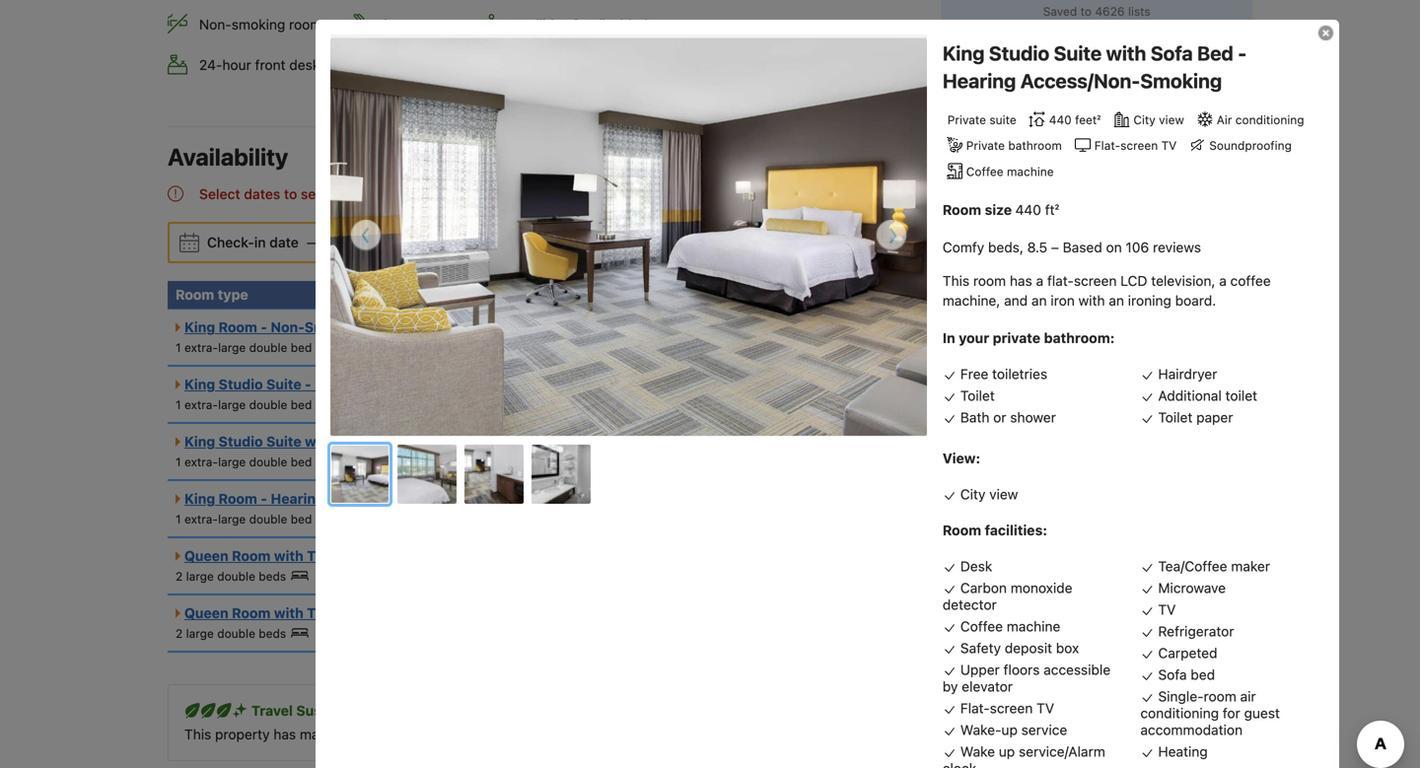 Task type: vqa. For each thing, say whether or not it's contained in the screenshot.
middle tv
yes



Task type: locate. For each thing, give the bounding box(es) containing it.
with inside this room has a flat-screen lcd television, a coffee machine, and an iron with an ironing board.
[[1078, 292, 1105, 309]]

0 horizontal spatial view
[[989, 486, 1018, 502]]

your
[[959, 330, 989, 346]]

for down the air
[[1223, 705, 1240, 721]]

0 vertical spatial hearing
[[943, 69, 1016, 92]]

guests right of
[[884, 287, 930, 303]]

1 horizontal spatial bed
[[1197, 41, 1234, 65]]

0 horizontal spatial flat-screen tv
[[960, 700, 1054, 716]]

a
[[1036, 273, 1044, 289], [1219, 273, 1227, 289]]

toilet for toilet
[[960, 388, 995, 404]]

0 vertical spatial for
[[573, 16, 590, 32]]

0 vertical spatial conditioning
[[1235, 113, 1304, 127]]

1 horizontal spatial has
[[1010, 273, 1032, 289]]

1 vertical spatial view
[[989, 486, 1018, 502]]

1 vertical spatial suite
[[266, 376, 301, 393]]

or right bath
[[993, 409, 1006, 425]]

2 extra- from the top
[[184, 398, 218, 412]]

private for private bathroom
[[966, 139, 1005, 152]]

2 2 large double beds from the top
[[176, 627, 286, 641]]

screen
[[1120, 139, 1158, 152], [1074, 273, 1117, 289], [990, 700, 1033, 716]]

- inside king studio suite with sofa bed - hearing access/non-smoking
[[1238, 41, 1247, 65]]

1 for king room - non-smoking
[[176, 341, 181, 355]]

1 horizontal spatial city view
[[1133, 113, 1184, 127]]

extra- for king room - non-smoking
[[184, 341, 218, 355]]

beds up travel at the left of the page
[[259, 627, 286, 641]]

2 more from the left
[[1203, 726, 1236, 743]]

room left the air
[[1204, 688, 1237, 705]]

2 large double beds for queen room with two queen beds - non-smoking
[[176, 570, 286, 583]]

studio down saved
[[989, 41, 1049, 65]]

suite down king studio suite - non-smoking link
[[266, 434, 301, 450]]

2 horizontal spatial to
[[1080, 4, 1092, 18]]

0 vertical spatial flat-screen tv
[[1094, 139, 1177, 152]]

bathroom
[[1008, 139, 1062, 152]]

1 vertical spatial or
[[747, 726, 761, 743]]

with inside king studio suite with sofa bed - hearing access/non-smoking
[[1106, 41, 1146, 65]]

1 horizontal spatial and
[[499, 186, 523, 202]]

2 sustainability from the left
[[871, 726, 954, 743]]

machine up deposit
[[1007, 618, 1061, 635]]

shower
[[1010, 409, 1056, 425]]

and left prices
[[499, 186, 523, 202]]

0 horizontal spatial date
[[269, 234, 299, 251]]

king for king studio suite - non-smoking link
[[184, 376, 215, 393]]

2 a from the left
[[1219, 273, 1227, 289]]

bed down "king studio suite with sofa bed - hearing access/non-smoking" link
[[398, 455, 420, 469]]

guests right disabled
[[652, 16, 694, 32]]

1 vertical spatial city view
[[960, 486, 1018, 502]]

private down 'private suite'
[[966, 139, 1005, 152]]

king studio suite with sofa bed - hearing access/non-smoking
[[943, 41, 1247, 92], [184, 434, 616, 450]]

with down lists
[[1106, 41, 1146, 65]]

8.5
[[1027, 239, 1047, 255]]

view left the air
[[1159, 113, 1184, 127]]

hearing
[[943, 69, 1016, 92], [412, 434, 466, 450], [271, 491, 324, 507]]

4 adults, 3 children element for king studio suite with sofa bed - hearing access/non-smoking
[[808, 432, 920, 454]]

24-
[[199, 57, 222, 73]]

rooms right 'all'
[[514, 57, 553, 73]]

maker right tea/coffee
[[1231, 558, 1270, 574]]

conditioning up soundproofing
[[1235, 113, 1304, 127]]

room for single-
[[1204, 688, 1237, 705]]

studio for "king studio suite with sofa bed - hearing access/non-smoking" link
[[219, 434, 263, 450]]

4 extra- from the top
[[184, 512, 218, 526]]

photo of king studio suite with sofa bed - hearing access/non-smoking #2 image
[[397, 445, 457, 504]]

city view
[[1133, 113, 1184, 127], [960, 486, 1018, 502]]

an
[[1032, 292, 1047, 309], [1109, 292, 1124, 309]]

0 vertical spatial has
[[1010, 273, 1032, 289]]

room up machine,
[[973, 273, 1006, 289]]

room inside "single-room air conditioning for guest accommodation"
[[1204, 688, 1237, 705]]

up inside the wake up service/alarm clock
[[999, 744, 1015, 760]]

1 two from the top
[[307, 548, 335, 564]]

1 horizontal spatial hearing
[[412, 434, 466, 450]]

or right one
[[747, 726, 761, 743]]

non- up 24-
[[199, 16, 232, 32]]

toilet down additional
[[1158, 409, 1193, 425]]

1 vertical spatial 2 large double beds
[[176, 627, 286, 641]]

single-room air conditioning for guest accommodation
[[1140, 688, 1280, 738]]

0 vertical spatial view
[[1159, 113, 1184, 127]]

to
[[1080, 4, 1092, 18], [284, 186, 297, 202], [704, 726, 716, 743]]

1 horizontal spatial a
[[1219, 273, 1227, 289]]

1 vertical spatial up
[[999, 744, 1015, 760]]

1 horizontal spatial city
[[1133, 113, 1156, 127]]

beds for queen room with two queen beds - disability/hearing access - non-smoking
[[259, 627, 286, 641]]

0 horizontal spatial hearing
[[271, 491, 324, 507]]

desk
[[960, 558, 992, 574]]

coffee machine up safety deposit box
[[960, 618, 1061, 635]]

conditioning inside "single-room air conditioning for guest accommodation"
[[1140, 705, 1219, 721]]

1 horizontal spatial screen
[[1074, 273, 1117, 289]]

non- up king studio suite - non-smoking link
[[271, 319, 305, 335]]

studio down the king room - non-smoking link on the top of page
[[219, 376, 263, 393]]

hearing up 'private suite'
[[943, 69, 1016, 92]]

2 horizontal spatial hearing
[[943, 69, 1016, 92]]

1 horizontal spatial 440
[[1049, 113, 1072, 127]]

0 horizontal spatial flat-
[[960, 700, 990, 716]]

extra- for king room - hearing accessible - non-smoking
[[184, 512, 218, 526]]

106
[[1126, 239, 1149, 255]]

1 beds from the top
[[386, 548, 420, 564]]

bed
[[1197, 41, 1234, 65], [372, 434, 398, 450]]

0 vertical spatial 4 adults, 3 children element
[[808, 375, 920, 397]]

flat-screen tv
[[1094, 139, 1177, 152], [960, 700, 1054, 716]]

single-
[[1158, 688, 1204, 705]]

service/alarm
[[1019, 744, 1105, 760]]

coffee up safety
[[960, 618, 1003, 635]]

studio
[[989, 41, 1049, 65], [219, 376, 263, 393], [219, 434, 263, 450]]

beds down the "queen room with two queen beds - non-smoking" link
[[259, 570, 286, 583]]

travel sustainable level 3+
[[251, 703, 437, 719]]

sofa
[[1151, 41, 1193, 65], [338, 434, 369, 450], [1158, 667, 1187, 683]]

suite down saved
[[1054, 41, 1102, 65]]

king room - hearing accessible - non-smoking link
[[176, 491, 508, 507]]

+ for smoking
[[849, 383, 856, 396]]

sustainable
[[296, 703, 376, 719]]

0 horizontal spatial check-
[[207, 234, 254, 251]]

to left see
[[284, 186, 297, 202]]

tea/coffee maker in all rooms
[[367, 57, 553, 73]]

this for this property has made huge commitments towards sustainability by subscribing to one or more third party sustainability certifications.
[[184, 726, 211, 743]]

air conditioning
[[1217, 113, 1304, 127]]

studio down king studio suite - non-smoking link
[[219, 434, 263, 450]]

1 horizontal spatial maker
[[1231, 558, 1270, 574]]

beds for queen room with two queen beds - non-smoking
[[259, 570, 286, 583]]

king inside king studio suite with sofa bed - hearing access/non-smoking
[[943, 41, 985, 65]]

2 vertical spatial studio
[[219, 434, 263, 450]]

check- right —
[[326, 234, 373, 251]]

0 vertical spatial two
[[307, 548, 335, 564]]

0 horizontal spatial toilet
[[960, 388, 995, 404]]

has down beds, at the top right of the page
[[1010, 273, 1032, 289]]

tv down microwave
[[1158, 602, 1176, 618]]

bed up sofa
[[372, 434, 398, 450]]

flat-screen tv down feet²
[[1094, 139, 1177, 152]]

machine down the bathroom at the top right
[[1007, 165, 1054, 178]]

more left third
[[764, 726, 797, 743]]

city view left the air
[[1133, 113, 1184, 127]]

to left one
[[704, 726, 716, 743]]

smoking inside king studio suite with sofa bed - hearing access/non-smoking
[[1140, 69, 1222, 92]]

0 vertical spatial beds
[[259, 570, 286, 583]]

with
[[1106, 41, 1146, 65], [1078, 292, 1105, 309], [305, 434, 334, 450], [274, 548, 304, 564], [274, 605, 304, 621]]

two
[[307, 548, 335, 564], [307, 605, 335, 621]]

0 horizontal spatial has
[[273, 726, 296, 743]]

up down the certifications.
[[999, 744, 1015, 760]]

0 vertical spatial and
[[499, 186, 523, 202]]

0 vertical spatial machine
[[1007, 165, 1054, 178]]

0 vertical spatial up
[[1001, 722, 1018, 738]]

coffee machine down private bathroom
[[966, 165, 1054, 178]]

view for bathroom:
[[989, 486, 1018, 502]]

wake-
[[960, 722, 1001, 738]]

a left flat-
[[1036, 273, 1044, 289]]

coffee machine
[[966, 165, 1054, 178], [960, 618, 1061, 635]]

room for this
[[973, 273, 1006, 289]]

1 vertical spatial maker
[[1231, 558, 1270, 574]]

1 extra- from the top
[[184, 341, 218, 355]]

in left 'all'
[[481, 57, 492, 73]]

2 beds from the top
[[386, 605, 420, 621]]

desk
[[289, 57, 320, 73]]

by
[[943, 678, 958, 695], [607, 726, 622, 743]]

date left —
[[269, 234, 299, 251]]

with down the "queen room with two queen beds - non-smoking" link
[[274, 605, 304, 621]]

room
[[973, 273, 1006, 289], [1204, 688, 1237, 705]]

bed up king room - hearing accessible - non-smoking link
[[291, 455, 312, 469]]

an left the iron
[[1032, 292, 1047, 309]]

0 horizontal spatial by
[[607, 726, 622, 743]]

television,
[[1151, 273, 1215, 289]]

access/non- up 440 feet²
[[1020, 69, 1140, 92]]

and left sofa
[[339, 455, 359, 469]]

with down king room - hearing accessible - non-smoking link
[[274, 548, 304, 564]]

for left disabled
[[573, 16, 590, 32]]

0 vertical spatial ×
[[824, 383, 831, 397]]

this up machine,
[[943, 273, 970, 289]]

0 horizontal spatial maker
[[438, 57, 477, 73]]

flat- down feet²
[[1094, 139, 1120, 152]]

1 horizontal spatial room
[[1204, 688, 1237, 705]]

0 horizontal spatial an
[[1032, 292, 1047, 309]]

1 an from the left
[[1032, 292, 1047, 309]]

2 vertical spatial suite
[[266, 434, 301, 450]]

1 vertical spatial guests
[[884, 287, 930, 303]]

1 extra-large double bed for -
[[176, 398, 312, 412]]

king studio suite with sofa bed - hearing access/non-smoking link
[[176, 434, 616, 450]]

3 adults, 2 children element
[[808, 318, 920, 339]]

1 a from the left
[[1036, 273, 1044, 289]]

king studio suite with sofa bed - hearing access/non-smoking up feet²
[[943, 41, 1247, 92]]

property's
[[355, 186, 423, 202]]

coffee
[[966, 165, 1004, 178], [960, 618, 1003, 635]]

queen room with two queen beds - non-smoking
[[184, 548, 527, 564]]

1 vertical spatial two
[[307, 605, 335, 621]]

upper
[[960, 662, 1000, 678]]

extra- for king studio suite - non-smoking
[[184, 398, 218, 412]]

2 × 4 from the top
[[824, 440, 841, 454]]

an down lcd
[[1109, 292, 1124, 309]]

2 beds from the top
[[259, 627, 286, 641]]

air
[[1240, 688, 1256, 705]]

2 date from the left
[[398, 234, 428, 251]]

1 extra-large double bed for hearing
[[176, 512, 312, 526]]

this room has a flat-screen lcd television, a coffee machine, and an iron with an ironing board.
[[943, 273, 1271, 309]]

beds down accessible
[[386, 548, 420, 564]]

0 vertical spatial king studio suite with sofa bed - hearing access/non-smoking
[[943, 41, 1247, 92]]

and inside this room has a flat-screen lcd television, a coffee machine, and an iron with an ironing board.
[[1004, 292, 1028, 309]]

beds down queen room with two queen beds - non-smoking
[[386, 605, 420, 621]]

hearing left accessible
[[271, 491, 324, 507]]

king room - hearing accessible - non-smoking
[[184, 491, 508, 507]]

2 vertical spatial to
[[704, 726, 716, 743]]

1 horizontal spatial this
[[943, 273, 970, 289]]

access/non- right photo of king studio suite with sofa bed - hearing access/non-smoking #2
[[469, 434, 556, 450]]

0 horizontal spatial or
[[747, 726, 761, 743]]

0 horizontal spatial in
[[254, 234, 266, 251]]

0 horizontal spatial a
[[1036, 273, 1044, 289]]

sustainability right towards
[[519, 726, 603, 743]]

bed up the air
[[1197, 41, 1234, 65]]

2 large double beds for queen room with two queen beds - disability/hearing access - non-smoking
[[176, 627, 286, 641]]

king for "king studio suite with sofa bed - hearing access/non-smoking" link
[[184, 434, 215, 450]]

0 vertical spatial city
[[1133, 113, 1156, 127]]

bed down king studio suite - non-smoking
[[291, 398, 312, 412]]

440 left ft²
[[1015, 202, 1041, 218]]

flat-
[[1094, 139, 1120, 152], [960, 700, 990, 716]]

suite down king room - non-smoking
[[266, 376, 301, 393]]

has down travel at the left of the page
[[273, 726, 296, 743]]

sofa
[[371, 455, 395, 469]]

beds for disability/hearing
[[386, 605, 420, 621]]

extra-
[[184, 341, 218, 355], [184, 398, 218, 412], [184, 455, 218, 469], [184, 512, 218, 526]]

0 vertical spatial coffee
[[966, 165, 1004, 178]]

0 horizontal spatial screen
[[990, 700, 1033, 716]]

guests
[[652, 16, 694, 32], [884, 287, 930, 303]]

board.
[[1175, 292, 1216, 309]]

sustainability up clock
[[871, 726, 954, 743]]

0 horizontal spatial city
[[960, 486, 986, 502]]

city view up room facilities: ​
[[960, 486, 1018, 502]]

0 vertical spatial studio
[[989, 41, 1049, 65]]

up for wake-
[[1001, 722, 1018, 738]]

0 horizontal spatial city view
[[960, 486, 1018, 502]]

room inside this room has a flat-screen lcd television, a coffee machine, and an iron with an ironing board.
[[973, 273, 1006, 289]]

with right the iron
[[1078, 292, 1105, 309]]

air
[[1217, 113, 1232, 127]]

check-in date — check-out date
[[207, 234, 428, 251]]

flat-screen tv up wake-up service
[[960, 700, 1054, 716]]

1 vertical spatial beds
[[259, 627, 286, 641]]

coffee
[[1230, 273, 1271, 289]]

learn
[[1164, 726, 1199, 743]]

machine,
[[943, 292, 1000, 309]]

1 horizontal spatial by
[[943, 678, 958, 695]]

1 vertical spatial beds
[[386, 605, 420, 621]]

or
[[993, 409, 1006, 425], [747, 726, 761, 743]]

1 horizontal spatial for
[[1223, 705, 1240, 721]]

prices
[[527, 186, 567, 202]]

2 vertical spatial tv
[[1037, 700, 1054, 716]]

by left the elevator
[[943, 678, 958, 695]]

and up private
[[1004, 292, 1028, 309]]

travel
[[251, 703, 293, 719]]

0 vertical spatial 4
[[834, 383, 841, 397]]

2 for queen room with two queen beds - disability/hearing access - non-smoking
[[176, 627, 183, 641]]

feet²
[[1075, 113, 1101, 127]]

1 vertical spatial in
[[254, 234, 266, 251]]

tea/coffee
[[367, 57, 434, 73]]

2 × from the top
[[824, 440, 831, 454]]

private left suite
[[948, 113, 986, 127]]

two down the "queen room with two queen beds - non-smoking" link
[[307, 605, 335, 621]]

0 vertical spatial rooms
[[289, 16, 329, 32]]

toilet up bath
[[960, 388, 995, 404]]

4 1 extra-large double bed from the top
[[176, 512, 312, 526]]

two for disability/hearing
[[307, 605, 335, 621]]

machine
[[1007, 165, 1054, 178], [1007, 618, 1061, 635]]

2 vertical spatial and
[[339, 455, 359, 469]]

1 horizontal spatial in
[[481, 57, 492, 73]]

tv left soundproofing
[[1161, 139, 1177, 152]]

front
[[255, 57, 286, 73]]

0 vertical spatial toilet
[[960, 388, 995, 404]]

city down view:
[[960, 486, 986, 502]]

non- up the queen room with two queen beds - disability/hearing access - non-smoking
[[433, 548, 467, 564]]

tea/coffee maker
[[1158, 558, 1270, 574]]

2 two from the top
[[307, 605, 335, 621]]

1 4 adults, 3 children element from the top
[[808, 375, 920, 397]]

king studio suite with sofa bed - hearing access/non-smoking up the 1 sofa bed
[[184, 434, 616, 450]]

2 2 from the top
[[176, 627, 183, 641]]

up for wake
[[999, 744, 1015, 760]]

1 vertical spatial bed
[[372, 434, 398, 450]]

0 vertical spatial guests
[[652, 16, 694, 32]]

1 vertical spatial has
[[273, 726, 296, 743]]

view
[[1159, 113, 1184, 127], [989, 486, 1018, 502]]

bed inside king studio suite with sofa bed - hearing access/non-smoking
[[1197, 41, 1234, 65]]

photo of king studio suite with sofa bed - hearing access/non-smoking #1 image
[[330, 38, 927, 436], [331, 446, 391, 505]]

2 large double beds
[[176, 570, 286, 583], [176, 627, 286, 641]]

2 1 extra-large double bed from the top
[[176, 398, 312, 412]]

440 left feet²
[[1049, 113, 1072, 127]]

tv up service at the bottom right of page
[[1037, 700, 1054, 716]]

1 2 large double beds from the top
[[176, 570, 286, 583]]

facilities
[[514, 16, 569, 32]]

maker down centre in the top left of the page
[[438, 57, 477, 73]]

to inside select dates to see this property's availability and prices region
[[284, 186, 297, 202]]

0 vertical spatial private
[[948, 113, 986, 127]]

conditioning down single-
[[1140, 705, 1219, 721]]

1 vertical spatial coffee machine
[[960, 618, 1061, 635]]

flat- up wake-
[[960, 700, 990, 716]]

queen room with two queen beds - non-smoking link
[[176, 548, 527, 564]]

0 vertical spatial city view
[[1133, 113, 1184, 127]]

440 feet²
[[1049, 113, 1101, 127]]

1 vertical spatial × 4
[[824, 440, 841, 454]]

1 2 from the top
[[176, 570, 183, 583]]

city right feet²
[[1133, 113, 1156, 127]]

1 horizontal spatial date
[[398, 234, 428, 251]]

fitness
[[376, 16, 422, 32]]

to left 4626 at the top right
[[1080, 4, 1092, 18]]

1 vertical spatial and
[[1004, 292, 1028, 309]]

view up room facilities: ​
[[989, 486, 1018, 502]]

dates
[[244, 186, 280, 202]]

0 vertical spatial suite
[[1054, 41, 1102, 65]]

+
[[864, 325, 871, 339], [849, 383, 856, 396], [849, 440, 856, 454]]

1 vertical spatial private
[[966, 139, 1005, 152]]

studio for king studio suite - non-smoking link
[[219, 376, 263, 393]]

two down king room - hearing accessible - non-smoking link
[[307, 548, 335, 564]]

4 adults, 3 children element
[[808, 375, 920, 397], [808, 432, 920, 454]]

1 vertical spatial machine
[[1007, 618, 1061, 635]]

this inside this room has a flat-screen lcd television, a coffee machine, and an iron with an ironing board.
[[943, 273, 970, 289]]

private
[[993, 330, 1041, 346]]

0 vertical spatial beds
[[386, 548, 420, 564]]

1 horizontal spatial guests
[[884, 287, 930, 303]]

1 vertical spatial flat-screen tv
[[960, 700, 1054, 716]]

1 1 extra-large double bed from the top
[[176, 341, 312, 355]]

coffee down private bathroom
[[966, 165, 1004, 178]]

on
[[1106, 239, 1122, 255]]

large
[[218, 341, 246, 355], [218, 398, 246, 412], [218, 455, 246, 469], [218, 512, 246, 526], [186, 570, 214, 583], [186, 627, 214, 641]]

in down dates
[[254, 234, 266, 251]]

2 horizontal spatial and
[[1004, 292, 1028, 309]]

suite for 4 adults, 3 children 'element' related to king studio suite with sofa bed - hearing access/non-smoking
[[266, 434, 301, 450]]

4
[[834, 383, 841, 397], [834, 440, 841, 454]]

more
[[764, 726, 797, 743], [1203, 726, 1236, 743]]

0 vertical spatial 2 large double beds
[[176, 570, 286, 583]]

2 4 adults, 3 children element from the top
[[808, 432, 920, 454]]

1 beds from the top
[[259, 570, 286, 583]]

more right learn
[[1203, 726, 1236, 743]]

1 vertical spatial 2
[[176, 627, 183, 641]]

1 vertical spatial ×
[[824, 440, 831, 454]]

1 vertical spatial sofa
[[338, 434, 369, 450]]

has inside this room has a flat-screen lcd television, a coffee machine, and an iron with an ironing board.
[[1010, 273, 1032, 289]]

check- down select
[[207, 234, 254, 251]]

a left coffee
[[1219, 273, 1227, 289]]

has for property
[[273, 726, 296, 743]]

hearing up the 1 sofa bed
[[412, 434, 466, 450]]

bed down king room - non-smoking
[[291, 341, 312, 355]]

up up the wake up service/alarm clock
[[1001, 722, 1018, 738]]



Task type: describe. For each thing, give the bounding box(es) containing it.
check-in date button
[[199, 225, 306, 260]]

king studio suite - non-smoking
[[184, 376, 408, 393]]

carbon monoxide detector
[[943, 580, 1073, 613]]

size
[[985, 202, 1012, 218]]

private for private suite
[[948, 113, 986, 127]]

out
[[373, 234, 395, 251]]

non- down the 1 sofa bed
[[415, 491, 449, 507]]

all
[[496, 57, 510, 73]]

box
[[1056, 640, 1079, 656]]

deposit
[[1005, 640, 1052, 656]]

non- down king room - non-smoking
[[315, 376, 349, 393]]

2 vertical spatial hearing
[[271, 491, 324, 507]]

screen inside this room has a flat-screen lcd television, a coffee machine, and an iron with an ironing board.
[[1074, 273, 1117, 289]]

view:
[[943, 450, 980, 466]]

1 vertical spatial access/non-
[[469, 434, 556, 450]]

upper floors accessible by elevator
[[943, 662, 1111, 695]]

smoking
[[232, 16, 285, 32]]

2 horizontal spatial screen
[[1120, 139, 1158, 152]]

hearing inside king studio suite with sofa bed - hearing access/non-smoking
[[943, 69, 1016, 92]]

commitments
[[374, 726, 461, 743]]

1 check- from the left
[[207, 234, 254, 251]]

1 more from the left
[[764, 726, 797, 743]]

check-out date button
[[318, 225, 435, 260]]

accessible
[[1044, 662, 1111, 678]]

by inside the upper floors accessible by elevator
[[943, 678, 958, 695]]

1 extra-large double bed for non-
[[176, 341, 312, 355]]

toilet for toilet paper
[[1158, 409, 1193, 425]]

maker for tea/coffee
[[438, 57, 477, 73]]

1 sustainability from the left
[[519, 726, 603, 743]]

–
[[1051, 239, 1059, 255]]

+ for bed
[[849, 440, 856, 454]]

king studio suite - non-smoking link
[[176, 376, 408, 393]]

city for private
[[960, 486, 986, 502]]

0 vertical spatial tv
[[1161, 139, 1177, 152]]

0 horizontal spatial rooms
[[289, 16, 329, 32]]

safety
[[960, 640, 1001, 656]]

facilities:
[[985, 522, 1047, 538]]

towards
[[465, 726, 516, 743]]

non- right access
[[621, 605, 655, 621]]

city for suite
[[1133, 113, 1156, 127]]

2 vertical spatial sofa
[[1158, 667, 1187, 683]]

comfy beds, 8.5 –                       based on  106 reviews
[[943, 239, 1201, 255]]

flat-
[[1047, 273, 1074, 289]]

1 horizontal spatial flat-screen tv
[[1094, 139, 1177, 152]]

bath
[[960, 409, 990, 425]]

for inside "single-room air conditioning for guest accommodation"
[[1223, 705, 1240, 721]]

1 4 from the top
[[834, 383, 841, 397]]

safety deposit box
[[960, 640, 1079, 656]]

reviews
[[1153, 239, 1201, 255]]

floors
[[1004, 662, 1040, 678]]

king room - non-smoking
[[184, 319, 364, 335]]

suite for 4 adults, 3 children 'element' for king studio suite - non-smoking
[[266, 376, 301, 393]]

free
[[960, 366, 989, 382]]

king for king room - hearing accessible - non-smoking link
[[184, 491, 215, 507]]

studio inside king studio suite with sofa bed - hearing access/non-smoking
[[989, 41, 1049, 65]]

carpeted
[[1158, 645, 1217, 661]]

with up king room - hearing accessible - non-smoking link
[[305, 434, 334, 450]]

queen room with two queen beds - disability/hearing access - non-smoking link
[[176, 605, 714, 621]]

saved to 4626 lists
[[1043, 4, 1151, 18]]

hour
[[222, 57, 251, 73]]

carbon
[[960, 580, 1007, 596]]

3+
[[419, 703, 437, 719]]

0 vertical spatial coffee machine
[[966, 165, 1054, 178]]

elevator
[[962, 678, 1013, 695]]

more inside button
[[1203, 726, 1236, 743]]

select dates to see this property's availability and prices region
[[168, 183, 1252, 206]]

bed down carpeted
[[1191, 667, 1215, 683]]

wake
[[960, 744, 995, 760]]

city view for with
[[1133, 113, 1184, 127]]

access
[[558, 605, 607, 621]]

1 vertical spatial flat-
[[960, 700, 990, 716]]

lcd
[[1121, 273, 1147, 289]]

24-hour front desk
[[199, 57, 320, 73]]

additional
[[1158, 388, 1222, 404]]

clock
[[943, 760, 976, 768]]

room size 440 ft²
[[943, 202, 1059, 218]]

1 vertical spatial tv
[[1158, 602, 1176, 618]]

—
[[306, 234, 318, 251]]

sofa inside king studio suite with sofa bed - hearing access/non-smoking
[[1151, 41, 1193, 65]]

number
[[808, 287, 863, 303]]

guest
[[1244, 705, 1280, 721]]

0 vertical spatial photo of king studio suite with sofa bed - hearing access/non-smoking #1 image
[[330, 38, 927, 436]]

select
[[199, 186, 240, 202]]

wake-up service
[[960, 722, 1067, 738]]

1 for king room - hearing accessible - non-smoking
[[176, 512, 181, 526]]

disability/hearing
[[433, 605, 555, 621]]

fitness centre
[[376, 16, 466, 32]]

tea/coffee
[[1158, 558, 1227, 574]]

two for non-
[[307, 548, 335, 564]]

suite inside king studio suite with sofa bed - hearing access/non-smoking
[[1054, 41, 1102, 65]]

0 horizontal spatial bed
[[372, 434, 398, 450]]

certifications.
[[958, 726, 1045, 743]]

2 machine from the top
[[1007, 618, 1061, 635]]

based
[[1063, 239, 1102, 255]]

3 extra- from the top
[[184, 455, 218, 469]]

2 an from the left
[[1109, 292, 1124, 309]]

​
[[1051, 522, 1051, 538]]

0 horizontal spatial guests
[[652, 16, 694, 32]]

4626
[[1095, 4, 1125, 18]]

2 check- from the left
[[326, 234, 373, 251]]

suite
[[989, 113, 1017, 127]]

beds,
[[988, 239, 1024, 255]]

bath or shower
[[960, 409, 1056, 425]]

in your private bathroom:
[[943, 330, 1115, 346]]

3 1 extra-large double bed from the top
[[176, 455, 312, 469]]

2 for queen room with two queen beds - non-smoking
[[176, 570, 183, 583]]

facilities for disabled guests
[[514, 16, 694, 32]]

private suite
[[948, 113, 1017, 127]]

detector
[[943, 597, 997, 613]]

refrigerator
[[1158, 623, 1234, 639]]

ft²
[[1045, 202, 1059, 218]]

1 machine from the top
[[1007, 165, 1054, 178]]

bed down king room - hearing accessible - non-smoking link
[[291, 512, 312, 526]]

1 × 4 from the top
[[824, 383, 841, 397]]

1 for king studio suite - non-smoking
[[176, 398, 181, 412]]

1 vertical spatial 440
[[1015, 202, 1041, 218]]

view for with
[[1159, 113, 1184, 127]]

huge
[[339, 726, 371, 743]]

queen room with two queen beds - disability/hearing access - non-smoking
[[184, 605, 714, 621]]

hairdryer
[[1158, 366, 1217, 382]]

0 vertical spatial 440
[[1049, 113, 1072, 127]]

search
[[925, 234, 970, 251]]

number of guests
[[808, 287, 930, 303]]

1 vertical spatial rooms
[[514, 57, 553, 73]]

city view for bathroom:
[[960, 486, 1018, 502]]

toilet
[[1225, 388, 1257, 404]]

in
[[943, 330, 955, 346]]

this for this room has a flat-screen lcd television, a coffee machine, and an iron with an ironing board.
[[943, 273, 970, 289]]

has for room
[[1010, 273, 1032, 289]]

heating
[[1158, 744, 1208, 760]]

photo of king studio suite with sofa bed - hearing access/non-smoking #4 image
[[532, 445, 591, 504]]

+ inside '3 adults, 2 children' element
[[864, 325, 871, 339]]

and inside region
[[499, 186, 523, 202]]

1 horizontal spatial or
[[993, 409, 1006, 425]]

bathroom:
[[1044, 330, 1115, 346]]

access/non- inside king studio suite with sofa bed - hearing access/non-smoking
[[1020, 69, 1140, 92]]

maker for tea/coffee
[[1231, 558, 1270, 574]]

paper
[[1196, 409, 1233, 425]]

1 horizontal spatial flat-
[[1094, 139, 1120, 152]]

see
[[301, 186, 324, 202]]

select dates to see this property's availability and prices
[[199, 186, 567, 202]]

availability
[[427, 186, 495, 202]]

1 date from the left
[[269, 234, 299, 251]]

photo of king studio suite with sofa bed - hearing access/non-smoking #3 image
[[464, 445, 524, 504]]

this
[[327, 186, 352, 202]]

2 4 from the top
[[834, 440, 841, 454]]

1 vertical spatial coffee
[[960, 618, 1003, 635]]

additional toilet
[[1158, 388, 1257, 404]]

0 vertical spatial in
[[481, 57, 492, 73]]

learn more button
[[1164, 725, 1236, 745]]

1 horizontal spatial to
[[704, 726, 716, 743]]

property
[[215, 726, 270, 743]]

beds for non-
[[386, 548, 420, 564]]

1 × from the top
[[824, 383, 831, 397]]

non-smoking rooms
[[199, 16, 329, 32]]

0 horizontal spatial king studio suite with sofa bed - hearing access/non-smoking
[[184, 434, 616, 450]]

monoxide
[[1011, 580, 1073, 596]]

accommodation
[[1140, 722, 1243, 738]]

4 adults, 3 children element for king studio suite - non-smoking
[[808, 375, 920, 397]]

king for the king room - non-smoking link on the top of page
[[184, 319, 215, 335]]

1 vertical spatial hearing
[[412, 434, 466, 450]]

1 horizontal spatial king studio suite with sofa bed - hearing access/non-smoking
[[943, 41, 1247, 92]]

1 sofa bed
[[362, 455, 420, 469]]

1 vertical spatial photo of king studio suite with sofa bed - hearing access/non-smoking #1 image
[[331, 446, 391, 505]]



